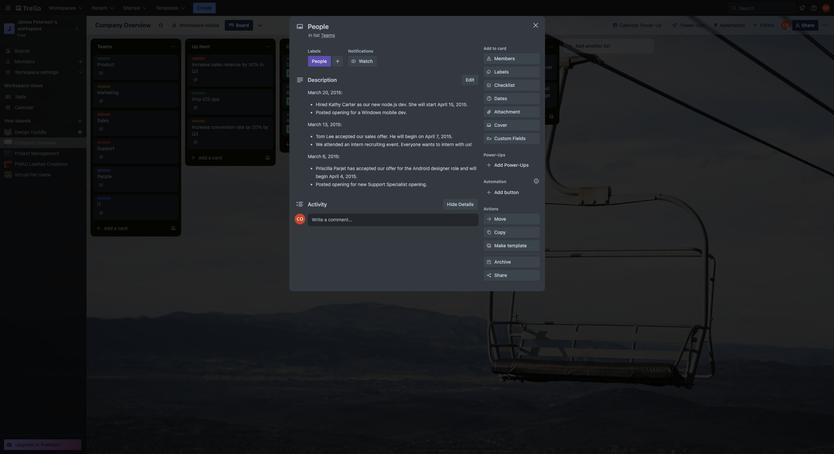 Task type: vqa. For each thing, say whether or not it's contained in the screenshot.
Develop
yes



Task type: locate. For each thing, give the bounding box(es) containing it.
an
[[345, 142, 350, 147]]

color: yellow, title: "marketing" element for marketing
[[97, 85, 117, 90]]

primary element
[[0, 0, 834, 16]]

increase for increase conversion rate by 20% by q3
[[192, 124, 210, 130]]

calendar inside calendar power-up "link"
[[620, 22, 639, 28]]

1 bravo from the top
[[476, 58, 488, 63]]

2015: right 13,
[[330, 122, 342, 127]]

2015: for march 13, 2015:
[[330, 122, 342, 127]]

0 horizontal spatial automation
[[484, 179, 506, 184]]

priscilla
[[316, 166, 332, 171]]

20,
[[323, 90, 329, 95]]

sm image inside move link
[[486, 216, 492, 222]]

1 vertical spatial color: purple, title: "people" element
[[97, 169, 111, 174]]

1 horizontal spatial calendar
[[620, 22, 639, 28]]

company right workspace navigation collapse icon
[[95, 22, 123, 29]]

march for march 13, 2015:
[[308, 122, 321, 127]]

sales inside tom lee accepted our sales offer. he will begin on april 7, 2015. we attended an intern recruiting event. everyone wants to intern with us!
[[365, 134, 376, 139]]

tom
[[495, 58, 504, 63], [316, 134, 325, 139]]

1 vertical spatial share
[[494, 272, 507, 278]]

0 vertical spatial calendar
[[620, 22, 639, 28]]

sales inside sales sales
[[97, 113, 108, 118]]

calendar power-up
[[620, 22, 662, 28]]

1 oct from the top
[[294, 71, 301, 76]]

1 vertical spatial new
[[372, 102, 380, 107]]

add a card button for analytics data
[[282, 139, 357, 150]]

premium
[[41, 442, 60, 448]]

for inside hired kathy carter as our new node.js dev. she will start april 15, 2015. posted opening for a windows mobile dev.
[[351, 110, 357, 115]]

marketing down product product
[[97, 85, 117, 90]]

1 vertical spatial share button
[[484, 270, 540, 281]]

add to card
[[484, 46, 507, 51]]

in
[[309, 32, 312, 38], [260, 62, 264, 67], [495, 71, 499, 77]]

lauren
[[495, 86, 509, 91]]

parjet
[[334, 166, 346, 171]]

will inside priscilla parjet has accepted our offer for the android designer role and will begin april 4, 2015. posted opening for new support specialist opening.
[[470, 166, 477, 171]]

2022 inside checkbox
[[404, 99, 414, 104]]

power-ups
[[681, 22, 705, 28], [484, 153, 505, 158]]

app
[[211, 96, 220, 102]]

13,
[[323, 122, 329, 127]]

watch button
[[348, 56, 377, 67]]

2 increase from the top
[[192, 124, 210, 130]]

sales link
[[97, 117, 175, 124]]

1 vertical spatial dev.
[[398, 110, 407, 115]]

3 sm image from the top
[[486, 216, 492, 222]]

2022 right '18,'
[[309, 71, 319, 76]]

begin inside priscilla parjet has accepted our offer for the android designer role and will begin april 4, 2015. posted opening for new support specialist opening.
[[316, 174, 328, 179]]

april inside priscilla parjet has accepted our offer for the android designer role and will begin april 4, 2015. posted opening for new support specialist opening.
[[329, 174, 339, 179]]

2 vertical spatial new
[[358, 182, 367, 187]]

emails
[[528, 64, 542, 70]]

march for march 6, 2015:
[[308, 154, 321, 159]]

0 vertical spatial oct
[[294, 71, 301, 76]]

0 vertical spatial and
[[476, 92, 484, 98]]

our inside priscilla parjet has accepted our offer for the android designer role and will begin april 4, 2015. posted opening for new support specialist opening.
[[378, 166, 385, 171]]

color: purple, title: "people" element up oct 18, 2022
[[308, 56, 331, 67]]

sales up recruiting in the left top of the page
[[365, 134, 376, 139]]

opening down 4,
[[332, 182, 349, 187]]

custom fields button
[[484, 135, 540, 142]]

2022 for data
[[310, 127, 320, 132]]

3 march from the top
[[308, 154, 321, 159]]

company up project
[[15, 140, 35, 146]]

1 vertical spatial q3
[[192, 131, 198, 137]]

1 horizontal spatial tom
[[495, 58, 504, 63]]

our left 'offer' at the left top of the page
[[378, 166, 385, 171]]

card down nov 24, 2022 on the top
[[307, 142, 317, 147]]

labels up it develop engineering blog
[[308, 49, 321, 54]]

template
[[507, 243, 527, 248]]

copy link
[[484, 227, 540, 238]]

mobile
[[383, 110, 397, 115]]

0 horizontal spatial tom
[[316, 134, 325, 139]]

ups down fields
[[520, 162, 529, 168]]

1 increase from the top
[[192, 62, 210, 67]]

card for analytics data color: yellow, title: "marketing" element
[[307, 142, 317, 147]]

bravo inside bravo to tom for answering the most customer support emails ever received in one day!
[[476, 58, 488, 63]]

card for rightmost color: red, title: "support" 'element'
[[402, 142, 411, 147]]

2 horizontal spatial april
[[438, 102, 447, 107]]

1 horizontal spatial new
[[372, 102, 380, 107]]

color: green, title: "product" element
[[97, 57, 113, 62], [286, 85, 302, 90], [192, 92, 207, 97]]

our left offer.
[[357, 134, 364, 139]]

search image
[[732, 5, 737, 11]]

ups left automation button
[[697, 22, 705, 28]]

0 horizontal spatial 2015.
[[346, 174, 357, 179]]

2 opening from the top
[[332, 182, 349, 187]]

1 vertical spatial begin
[[316, 174, 328, 179]]

the inside bravo to tom for answering the most customer support emails ever received in one day!
[[536, 58, 542, 63]]

increase inside sales increase sales revenue by 30% in q3
[[192, 62, 210, 67]]

bravo for customer
[[476, 58, 488, 63]]

for down carter
[[351, 110, 357, 115]]

free
[[17, 33, 26, 38]]

labels
[[308, 49, 321, 54], [494, 69, 509, 75]]

christina overa (christinaovera) image
[[781, 21, 791, 30], [295, 214, 305, 224]]

2 vertical spatial 2015:
[[328, 154, 340, 159]]

0 horizontal spatial will
[[397, 134, 404, 139]]

4 sm image from the top
[[486, 229, 492, 236]]

sales
[[211, 62, 222, 67], [365, 134, 376, 139]]

people inside people people
[[97, 169, 110, 174]]

color: yellow, title: "marketing" element up oct 17, 2022
[[301, 85, 320, 90]]

for
[[505, 58, 511, 63], [511, 86, 517, 91], [351, 110, 357, 115], [398, 166, 403, 171], [351, 182, 357, 187]]

tom up customer
[[495, 58, 504, 63]]

sm image inside watch button
[[350, 58, 357, 65]]

add button button
[[484, 187, 540, 198]]

will right role
[[470, 166, 477, 171]]

overview down design huddle 'link'
[[36, 140, 56, 146]]

and up design!
[[476, 92, 484, 98]]

0 vertical spatial labels
[[308, 49, 321, 54]]

0 vertical spatial will
[[418, 102, 425, 107]]

bravo to tom for answering the most customer support emails ever received in one day! link
[[476, 57, 553, 77]]

sm image down actions
[[486, 216, 492, 222]]

nov 24, 2022
[[294, 127, 320, 132]]

sales inside sales increase sales revenue by 30% in q3
[[192, 57, 202, 62]]

as
[[357, 102, 362, 107]]

0 vertical spatial new
[[513, 92, 521, 98]]

Nov 24, 2022 checkbox
[[286, 125, 322, 133]]

color: orange, title: "sales" element for increase
[[192, 57, 205, 62]]

marketing inside marketing marketing
[[97, 85, 117, 90]]

0 vertical spatial power-ups
[[681, 22, 705, 28]]

in right the 30%
[[260, 62, 264, 67]]

color: yellow, title: "marketing" element for increase conversion rate by 20% by q3
[[192, 120, 211, 125]]

sm image inside checklist link
[[486, 82, 492, 89]]

0 horizontal spatial and
[[460, 166, 468, 171]]

increase left conversion
[[192, 124, 210, 130]]

0 vertical spatial posted
[[316, 110, 331, 115]]

share left show menu "icon"
[[802, 22, 815, 28]]

support left specialist at the top of page
[[368, 182, 385, 187]]

0 horizontal spatial color: orange, title: "sales" element
[[97, 113, 111, 118]]

it inside it it
[[97, 197, 101, 202]]

add a card
[[482, 114, 506, 119], [293, 142, 317, 147], [388, 142, 411, 147], [199, 155, 222, 161], [104, 225, 128, 231]]

support up people people
[[97, 146, 115, 151]]

0 vertical spatial our
[[363, 102, 370, 107]]

marketing for increase
[[192, 120, 211, 125]]

sm image left watch
[[350, 58, 357, 65]]

support down node.js
[[381, 113, 397, 118]]

support down sales sales
[[97, 141, 113, 146]]

2 vertical spatial april
[[329, 174, 339, 179]]

1 horizontal spatial 2015.
[[441, 134, 453, 139]]

opening down kathy
[[332, 110, 349, 115]]

increase
[[192, 62, 210, 67], [192, 124, 210, 130]]

james peterson's workspace free
[[17, 19, 58, 38]]

posted down priscilla
[[316, 182, 331, 187]]

people up oct 18, 2022
[[312, 58, 327, 64]]

q3 for increase conversion rate by 20% by q3
[[192, 131, 198, 137]]

1 sm image from the top
[[486, 55, 492, 62]]

dev.
[[399, 102, 407, 107], [398, 110, 407, 115]]

color: yellow, title: "marketing" element down product product
[[97, 85, 117, 90]]

q3 inside sales increase sales revenue by 30% in q3
[[192, 68, 198, 74]]

customer
[[488, 64, 509, 70]]

0 horizontal spatial overview
[[36, 140, 56, 146]]

bravo inside bravo to lauren for taking the lead and finishing the new landing page design!
[[476, 86, 488, 91]]

members
[[494, 56, 515, 61], [15, 59, 35, 64]]

workspace for workspace visible
[[179, 22, 204, 28]]

add a card down conversion
[[199, 155, 222, 161]]

2022 right 17,
[[308, 99, 318, 104]]

make template link
[[484, 240, 540, 251]]

0 vertical spatial increase
[[192, 62, 210, 67]]

nov
[[294, 127, 302, 132]]

workspace
[[17, 26, 42, 31]]

color: green, title: "product" element up marketing marketing
[[97, 57, 113, 62]]

2022 for engineering
[[309, 71, 319, 76]]

sm image inside make template link
[[486, 242, 492, 249]]

overview inside board name text box
[[124, 22, 151, 29]]

product for ship ios app
[[192, 92, 207, 97]]

overview left star or unstar board icon
[[124, 22, 151, 29]]

add a card down 'it' link
[[104, 225, 128, 231]]

by for 20%
[[246, 124, 251, 130]]

0 vertical spatial 2015.
[[456, 102, 468, 107]]

1 vertical spatial bravo
[[476, 86, 488, 91]]

1 q3 from the top
[[192, 68, 198, 74]]

posted inside priscilla parjet has accepted our offer for the android designer role and will begin april 4, 2015. posted opening for new support specialist opening.
[[316, 182, 331, 187]]

activity
[[308, 202, 327, 208]]

card up cover
[[496, 114, 506, 119]]

posted down the hired
[[316, 110, 331, 115]]

15,
[[449, 102, 455, 107]]

2 vertical spatial ups
[[520, 162, 529, 168]]

will inside hired kathy carter as our new node.js dev. she will start april 15, 2015. posted opening for a windows mobile dev.
[[418, 102, 425, 107]]

1 vertical spatial accepted
[[356, 166, 376, 171]]

share button
[[793, 20, 819, 31], [484, 270, 540, 281]]

sm image for watch
[[350, 58, 357, 65]]

2015. inside priscilla parjet has accepted our offer for the android designer role and will begin april 4, 2015. posted opening for new support specialist opening.
[[346, 174, 357, 179]]

0 vertical spatial bravo
[[476, 58, 488, 63]]

1 vertical spatial april
[[425, 134, 435, 139]]

increase conversion rate by 20% by q3 link
[[192, 124, 269, 137]]

engineering
[[305, 62, 331, 67]]

by
[[242, 62, 247, 67], [246, 124, 251, 130], [263, 124, 269, 130]]

to for card
[[493, 46, 497, 51]]

0 vertical spatial sales
[[211, 62, 222, 67]]

color: yellow, title: "marketing" element up nov
[[286, 113, 306, 118]]

sm image left copy
[[486, 229, 492, 236]]

0 horizontal spatial in
[[260, 62, 264, 67]]

in down customer
[[495, 71, 499, 77]]

archive link
[[484, 257, 540, 267]]

members link down the boards
[[0, 56, 87, 67]]

q3 for increase sales revenue by 30% in q3
[[192, 68, 198, 74]]

calendar down table
[[15, 105, 34, 110]]

page
[[540, 92, 550, 98]]

1 horizontal spatial labels
[[494, 69, 509, 75]]

data
[[307, 118, 317, 123]]

0 vertical spatial automation
[[720, 22, 745, 28]]

1 horizontal spatial sales
[[365, 134, 376, 139]]

posted inside hired kathy carter as our new node.js dev. she will start april 15, 2015. posted opening for a windows mobile dev.
[[316, 110, 331, 115]]

sm image inside copy link
[[486, 229, 492, 236]]

0 horizontal spatial christina overa (christinaovera) image
[[295, 214, 305, 224]]

1 posted from the top
[[316, 110, 331, 115]]

0 vertical spatial share
[[802, 22, 815, 28]]

1 vertical spatial color: blue, title: "it" element
[[97, 197, 111, 202]]

card down 'it' link
[[118, 225, 128, 231]]

sales inside sales increase sales revenue by 30% in q3
[[211, 62, 222, 67]]

accepted up 'an'
[[335, 134, 355, 139]]

your boards
[[4, 118, 31, 124]]

2015. down 'has'
[[346, 174, 357, 179]]

color: blue, title: "it" element down people people
[[97, 197, 111, 202]]

add a card down he
[[388, 142, 411, 147]]

close dialog image
[[532, 21, 540, 29]]

tom inside bravo to tom for answering the most customer support emails ever received in one day!
[[495, 58, 504, 63]]

color: red, title: "support" element down sales sales
[[97, 141, 113, 146]]

new inside priscilla parjet has accepted our offer for the android designer role and will begin april 4, 2015. posted opening for new support specialist opening.
[[358, 182, 367, 187]]

add
[[576, 43, 584, 49], [484, 46, 492, 51], [482, 114, 491, 119], [293, 142, 302, 147], [388, 142, 397, 147], [199, 155, 207, 161], [494, 162, 503, 168], [494, 190, 503, 195], [104, 225, 113, 231]]

intern right 'an'
[[351, 142, 363, 147]]

workspace inside workspace visible button
[[179, 22, 204, 28]]

oct inside oct 17, 2022 "option"
[[294, 99, 301, 104]]

our inside hired kathy carter as our new node.js dev. she will start april 15, 2015. posted opening for a windows mobile dev.
[[363, 102, 370, 107]]

the left android
[[405, 166, 412, 171]]

share button down archive link
[[484, 270, 540, 281]]

product inside product marketing brand guidelines
[[286, 85, 302, 90]]

designer
[[431, 166, 450, 171]]

2022 right 24, at left
[[310, 127, 320, 132]]

increase inside marketing increase conversion rate by 20% by q3
[[192, 124, 210, 130]]

members for the leftmost members link
[[15, 59, 35, 64]]

2022 inside "option"
[[308, 99, 318, 104]]

list left teams
[[314, 32, 320, 38]]

1 vertical spatial increase
[[192, 124, 210, 130]]

to inside bravo to tom for answering the most customer support emails ever received in one day!
[[489, 58, 493, 63]]

2022 inside 'option'
[[310, 127, 320, 132]]

company overview inside board name text box
[[95, 22, 151, 29]]

1 vertical spatial workspace
[[4, 83, 29, 88]]

people up it it
[[97, 174, 112, 179]]

0 vertical spatial 2015:
[[331, 90, 343, 95]]

begin up everyone
[[405, 134, 417, 139]]

0 horizontal spatial begin
[[316, 174, 328, 179]]

2015. right 7,
[[441, 134, 453, 139]]

q3 inside marketing increase conversion rate by 20% by q3
[[192, 131, 198, 137]]

most
[[476, 64, 486, 70]]

2022 inside option
[[309, 71, 319, 76]]

it for it
[[97, 197, 101, 202]]

0 horizontal spatial accepted
[[335, 134, 355, 139]]

add inside add button "button"
[[494, 190, 503, 195]]

sm image for move
[[486, 216, 492, 222]]

to for tom
[[489, 58, 493, 63]]

2 horizontal spatial new
[[513, 92, 521, 98]]

1 horizontal spatial company
[[95, 22, 123, 29]]

details
[[459, 202, 474, 207]]

1 vertical spatial company
[[15, 140, 35, 146]]

oct inside oct 18, 2022 option
[[294, 71, 301, 76]]

1 horizontal spatial color: blue, title: "it" element
[[286, 57, 300, 62]]

new inside hired kathy carter as our new node.js dev. she will start april 15, 2015. posted opening for a windows mobile dev.
[[372, 102, 380, 107]]

card down increase conversion rate by 20% by q3 link
[[212, 155, 222, 161]]

0 vertical spatial ups
[[697, 22, 705, 28]]

2 bravo from the top
[[476, 86, 488, 91]]

color: blue, title: "it" element for it
[[97, 197, 111, 202]]

sm image inside archive link
[[486, 259, 492, 265]]

april left 4,
[[329, 174, 339, 179]]

our for as
[[363, 102, 370, 107]]

conversion
[[211, 124, 235, 130]]

2 march from the top
[[308, 122, 321, 127]]

the up emails
[[536, 58, 542, 63]]

0 vertical spatial color: red, title: "support" element
[[381, 113, 397, 118]]

1 vertical spatial will
[[397, 134, 404, 139]]

2 vertical spatial in
[[495, 71, 499, 77]]

sales for increase
[[192, 57, 202, 62]]

sm image inside members link
[[486, 55, 492, 62]]

lead
[[541, 86, 550, 91]]

members link up labels link
[[484, 53, 540, 64]]

2 posted from the top
[[316, 182, 331, 187]]

0 horizontal spatial workspace
[[4, 83, 29, 88]]

sm image inside cover link
[[486, 122, 492, 129]]

for down 'has'
[[351, 182, 357, 187]]

people inside color: purple, title: "people" element
[[312, 58, 327, 64]]

filters
[[761, 22, 774, 28]]

custom fields
[[494, 136, 526, 141]]

color: yellow, title: "marketing" element left conversion
[[192, 120, 211, 125]]

virtual pet game link
[[15, 172, 83, 178]]

power- inside button
[[681, 22, 697, 28]]

sales left revenue
[[211, 62, 222, 67]]

product inside product product
[[97, 57, 113, 62]]

boards
[[15, 48, 30, 54]]

intern
[[351, 142, 363, 147], [442, 142, 454, 147]]

show menu image
[[822, 22, 829, 29]]

views
[[30, 83, 43, 88]]

marketing for marketing
[[97, 85, 117, 90]]

color: purple, title: "people" element down 'support support'
[[97, 169, 111, 174]]

0 horizontal spatial sales
[[211, 62, 222, 67]]

2 horizontal spatial in
[[495, 71, 499, 77]]

1 vertical spatial march
[[308, 122, 321, 127]]

color: purple, title: "people" element
[[308, 56, 331, 67], [97, 169, 111, 174]]

support up day!
[[510, 64, 527, 70]]

our inside tom lee accepted our sales offer. he will begin on april 7, 2015. we attended an intern recruiting event. everyone wants to intern with us!
[[357, 134, 364, 139]]

2 vertical spatial color: green, title: "product" element
[[192, 92, 207, 97]]

color: blue, title: "it" element
[[286, 57, 300, 62], [97, 197, 111, 202]]

None checkbox
[[381, 125, 416, 133]]

create from template… image
[[549, 114, 554, 119], [360, 142, 365, 147], [454, 142, 460, 147], [265, 155, 270, 161], [171, 226, 176, 231]]

0 horizontal spatial intern
[[351, 142, 363, 147]]

offer.
[[377, 134, 389, 139]]

1 march from the top
[[308, 90, 321, 95]]

to inside bravo to lauren for taking the lead and finishing the new landing page design!
[[489, 86, 493, 91]]

marketing left conversion
[[192, 120, 211, 125]]

workspace up table
[[4, 83, 29, 88]]

list
[[314, 32, 320, 38], [604, 43, 610, 49]]

2 intern from the left
[[442, 142, 454, 147]]

marketing inside product marketing brand guidelines
[[301, 85, 320, 90]]

2 sm image from the top
[[486, 69, 492, 75]]

a
[[358, 110, 361, 115], [492, 114, 495, 119], [303, 142, 306, 147], [398, 142, 400, 147], [209, 155, 211, 161], [114, 225, 117, 231]]

color: red, title: "support" element
[[381, 113, 397, 118], [97, 141, 113, 146]]

march left 6,
[[308, 154, 321, 159]]

intern left with
[[442, 142, 454, 147]]

share button down 0 notifications icon
[[793, 20, 819, 31]]

oct for brand
[[294, 99, 301, 104]]

attachment
[[494, 109, 520, 115]]

workspace left the visible
[[179, 22, 204, 28]]

design
[[15, 129, 30, 135]]

color: red, title: "support" element down node.js
[[381, 113, 397, 118]]

automation inside button
[[720, 22, 745, 28]]

2 oct from the top
[[294, 99, 301, 104]]

1 horizontal spatial christina overa (christinaovera) image
[[781, 21, 791, 30]]

product inside product ship ios app
[[192, 92, 207, 97]]

bravo up design!
[[476, 86, 488, 91]]

automation up add button
[[484, 179, 506, 184]]

calendar inside calendar link
[[15, 105, 34, 110]]

calendar for calendar
[[15, 105, 34, 110]]

sm image inside labels link
[[486, 69, 492, 75]]

labels left day!
[[494, 69, 509, 75]]

marketing up nov
[[286, 113, 306, 118]]

0 vertical spatial accepted
[[335, 134, 355, 139]]

the inside priscilla parjet has accepted our offer for the android designer role and will begin april 4, 2015. posted opening for new support specialist opening.
[[405, 166, 412, 171]]

power-ups inside button
[[681, 22, 705, 28]]

share
[[802, 22, 815, 28], [494, 272, 507, 278]]

custom
[[494, 136, 512, 141]]

2015. right 15, at the top right of page
[[456, 102, 468, 107]]

sm image
[[486, 55, 492, 62], [486, 69, 492, 75], [486, 216, 492, 222], [486, 229, 492, 236]]

1 horizontal spatial company overview
[[95, 22, 151, 29]]

product for brand guidelines
[[286, 85, 302, 90]]

card for color: orange, title: "sales" element associated with sales
[[118, 225, 128, 231]]

2 vertical spatial will
[[470, 166, 477, 171]]

by right rate
[[246, 124, 251, 130]]

add a card up cover
[[482, 114, 506, 119]]

2 horizontal spatial color: green, title: "product" element
[[286, 85, 302, 90]]

starred icon image
[[77, 130, 83, 135]]

it inside it develop engineering blog
[[286, 57, 290, 62]]

our right as
[[363, 102, 370, 107]]

1 vertical spatial labels
[[494, 69, 509, 75]]

1 vertical spatial color: orange, title: "sales" element
[[97, 113, 111, 118]]

workspace for workspace views
[[4, 83, 29, 88]]

0 vertical spatial color: orange, title: "sales" element
[[192, 57, 205, 62]]

1 vertical spatial posted
[[316, 182, 331, 187]]

marketing inside marketing increase conversion rate by 20% by q3
[[192, 120, 211, 125]]

0 notifications image
[[798, 4, 806, 12]]

1 horizontal spatial color: purple, title: "people" element
[[308, 56, 331, 67]]

2 q3 from the top
[[192, 131, 198, 137]]

color: yellow, title: "marketing" element
[[97, 85, 117, 90], [301, 85, 320, 90], [286, 113, 306, 118], [192, 120, 211, 125]]

2 horizontal spatial ups
[[697, 22, 705, 28]]

table link
[[15, 94, 83, 100]]

april left 7,
[[425, 134, 435, 139]]

bravo up most
[[476, 58, 488, 63]]

april left 15, at the top right of page
[[438, 102, 447, 107]]

0 vertical spatial share button
[[793, 20, 819, 31]]

dev. down mar 23, 2022
[[398, 110, 407, 115]]

calendar link
[[15, 104, 83, 111]]

to inside tom lee accepted our sales offer. he will begin on april 7, 2015. we attended an intern recruiting event. everyone wants to intern with us!
[[436, 142, 440, 147]]

marketing increase conversion rate by 20% by q3
[[192, 120, 269, 137]]

product link
[[97, 61, 175, 68]]

people for people people
[[97, 169, 110, 174]]

in left teams link
[[309, 32, 312, 38]]

one
[[500, 71, 508, 77]]

android
[[413, 166, 430, 171]]

color: orange, title: "sales" element for sales
[[97, 113, 111, 118]]

1 horizontal spatial begin
[[405, 134, 417, 139]]

by inside sales increase sales revenue by 30% in q3
[[242, 62, 247, 67]]

march left 20,
[[308, 90, 321, 95]]

add a card button for sales
[[93, 223, 168, 234]]

1 horizontal spatial intern
[[442, 142, 454, 147]]

marketing link
[[97, 89, 175, 96]]

color: green, title: "product" element up oct 17, 2022 "option"
[[286, 85, 302, 90]]

color: green, title: "product" element left app
[[192, 92, 207, 97]]

sales for sales
[[97, 113, 108, 118]]

marketing analytics data
[[286, 113, 317, 123]]

sm image
[[350, 58, 357, 65], [486, 82, 492, 89], [486, 122, 492, 129], [486, 242, 492, 249], [486, 259, 492, 265]]

color: blue, title: "it" element for develop
[[286, 57, 300, 62]]

None text field
[[305, 21, 524, 33]]

add a card down nov 24, 2022 'option'
[[293, 142, 317, 147]]

marketing inside "marketing analytics data"
[[286, 113, 306, 118]]

color: blue, title: "it" element up oct 18, 2022 option
[[286, 57, 300, 62]]

1 opening from the top
[[332, 110, 349, 115]]

1 horizontal spatial april
[[425, 134, 435, 139]]

support
[[510, 64, 527, 70], [381, 113, 397, 118], [97, 141, 113, 146], [97, 146, 115, 151], [368, 182, 385, 187]]

revenue
[[224, 62, 241, 67]]

sm image left cover
[[486, 122, 492, 129]]

accepted inside tom lee accepted our sales offer. he will begin on april 7, 2015. we attended an intern recruiting event. everyone wants to intern with us!
[[335, 134, 355, 139]]

color: orange, title: "sales" element
[[192, 57, 205, 62], [97, 113, 111, 118]]

0 vertical spatial q3
[[192, 68, 198, 74]]

1 horizontal spatial members
[[494, 56, 515, 61]]

ups up "add power-ups"
[[498, 153, 505, 158]]

0 horizontal spatial ups
[[498, 153, 505, 158]]

it for develop
[[286, 57, 290, 62]]

1 vertical spatial and
[[460, 166, 468, 171]]

oct 17, 2022
[[294, 99, 318, 104]]

calendar left up
[[620, 22, 639, 28]]

0 horizontal spatial members
[[15, 59, 35, 64]]

add a card for analytics data
[[293, 142, 317, 147]]

new inside bravo to lauren for taking the lead and finishing the new landing page design!
[[513, 92, 521, 98]]

add inside add another list button
[[576, 43, 584, 49]]

pwau leather creations link
[[15, 161, 83, 168]]

sm image left one
[[486, 69, 492, 75]]

oct left 17,
[[294, 99, 301, 104]]

april inside hired kathy carter as our new node.js dev. she will start april 15, 2015. posted opening for a windows mobile dev.
[[438, 102, 447, 107]]

1 vertical spatial our
[[357, 134, 364, 139]]

move link
[[484, 214, 540, 224]]

virtual pet game
[[15, 172, 51, 178]]



Task type: describe. For each thing, give the bounding box(es) containing it.
in inside sales increase sales revenue by 30% in q3
[[260, 62, 264, 67]]

mar 23, 2022
[[389, 99, 414, 104]]

support inside bravo to tom for answering the most customer support emails ever received in one day!
[[510, 64, 527, 70]]

priscilla parjet has accepted our offer for the android designer role and will begin april 4, 2015. posted opening for new support specialist opening.
[[316, 166, 477, 187]]

begin inside tom lee accepted our sales offer. he will begin on april 7, 2015. we attended an intern recruiting event. everyone wants to intern with us!
[[405, 134, 417, 139]]

4,
[[340, 174, 344, 179]]

opening inside hired kathy carter as our new node.js dev. she will start april 15, 2015. posted opening for a windows mobile dev.
[[332, 110, 349, 115]]

color: yellow, title: "marketing" element for analytics data
[[286, 113, 306, 118]]

sales sales
[[97, 113, 109, 123]]

and inside priscilla parjet has accepted our offer for the android designer role and will begin april 4, 2015. posted opening for new support specialist opening.
[[460, 166, 468, 171]]

increase for increase sales revenue by 30% in q3
[[192, 62, 210, 67]]

1 horizontal spatial share button
[[793, 20, 819, 31]]

1 vertical spatial ups
[[498, 153, 505, 158]]

sm image for make template
[[486, 242, 492, 249]]

tom inside tom lee accepted our sales offer. he will begin on april 7, 2015. we attended an intern recruiting event. everyone wants to intern with us!
[[316, 134, 325, 139]]

checklist link
[[484, 80, 540, 91]]

Write a comment text field
[[308, 214, 478, 226]]

create from template… image for develop engineering blog
[[360, 142, 365, 147]]

virtual
[[15, 172, 29, 178]]

sm image for checklist
[[486, 82, 492, 89]]

sm image for cover
[[486, 122, 492, 129]]

creations
[[47, 161, 68, 167]]

mar
[[389, 99, 396, 104]]

support link
[[97, 145, 175, 152]]

customize views image
[[256, 22, 263, 29]]

1 vertical spatial christina overa (christinaovera) image
[[295, 214, 305, 224]]

ship
[[192, 96, 201, 102]]

with
[[455, 142, 464, 147]]

a for analytics data color: yellow, title: "marketing" element
[[303, 142, 306, 147]]

open information menu image
[[811, 5, 818, 11]]

Board name text field
[[92, 20, 154, 31]]

people for people
[[312, 58, 327, 64]]

sm image for copy
[[486, 229, 492, 236]]

guidelines
[[300, 90, 323, 95]]

create from template… image for product
[[171, 226, 176, 231]]

product ship ios app
[[192, 92, 220, 102]]

by right 20%
[[263, 124, 269, 130]]

teams link
[[321, 32, 335, 38]]

windows
[[362, 110, 381, 115]]

leather
[[29, 161, 46, 167]]

for inside bravo to lauren for taking the lead and finishing the new landing page design!
[[511, 86, 517, 91]]

blog
[[332, 62, 342, 67]]

landing
[[523, 92, 538, 98]]

hide details link
[[443, 199, 478, 210]]

marketing for analytics
[[286, 113, 306, 118]]

march for march 20, 2015:
[[308, 90, 321, 95]]

0 horizontal spatial members link
[[0, 56, 87, 67]]

on
[[419, 134, 424, 139]]

workspace visible button
[[168, 20, 223, 31]]

add board image
[[77, 118, 83, 124]]

it it
[[97, 197, 101, 207]]

list inside button
[[604, 43, 610, 49]]

the up landing
[[532, 86, 539, 91]]

add power-ups link
[[484, 160, 540, 171]]

0 horizontal spatial share button
[[484, 270, 540, 281]]

opening inside priscilla parjet has accepted our offer for the android designer role and will begin april 4, 2015. posted opening for new support specialist opening.
[[332, 182, 349, 187]]

start
[[426, 102, 436, 107]]

he
[[390, 134, 396, 139]]

ios
[[203, 96, 210, 102]]

for right 'offer' at the left top of the page
[[398, 166, 403, 171]]

1 horizontal spatial color: red, title: "support" element
[[381, 113, 397, 118]]

accepted inside priscilla parjet has accepted our offer for the android designer role and will begin april 4, 2015. posted opening for new support specialist opening.
[[356, 166, 376, 171]]

she
[[409, 102, 417, 107]]

color: green, title: "product" element for product
[[97, 57, 113, 62]]

members for the rightmost members link
[[494, 56, 515, 61]]

Oct 18, 2022 checkbox
[[286, 69, 321, 77]]

0 horizontal spatial color: red, title: "support" element
[[97, 141, 113, 146]]

taking
[[518, 86, 531, 91]]

a for rightmost color: red, title: "support" 'element'
[[398, 142, 400, 147]]

card up customer
[[498, 46, 507, 51]]

2022 for brand
[[308, 99, 318, 104]]

17,
[[302, 99, 307, 104]]

Mar 23, 2022 checkbox
[[381, 97, 416, 105]]

finishing
[[485, 92, 503, 98]]

james
[[17, 19, 32, 25]]

brand guidelines link
[[286, 89, 364, 96]]

rate
[[236, 124, 244, 130]]

1 intern from the left
[[351, 142, 363, 147]]

the down "lauren"
[[504, 92, 511, 98]]

hired kathy carter as our new node.js dev. she will start april 15, 2015. posted opening for a windows mobile dev.
[[316, 102, 468, 115]]

color: green, title: "product" element for ship ios app
[[192, 92, 207, 97]]

1 vertical spatial power-ups
[[484, 153, 505, 158]]

add a card for sales
[[104, 225, 128, 231]]

offer
[[386, 166, 396, 171]]

button
[[504, 190, 519, 195]]

0 vertical spatial list
[[314, 32, 320, 38]]

0 horizontal spatial share
[[494, 272, 507, 278]]

pet
[[30, 172, 37, 178]]

management
[[31, 151, 59, 156]]

add a card for increase conversion rate by 20% by q3
[[199, 155, 222, 161]]

support inside 'support support'
[[97, 141, 113, 146]]

sm image for members
[[486, 55, 492, 62]]

star or unstar board image
[[158, 23, 164, 28]]

james peterson's workspace link
[[17, 19, 58, 31]]

sm image for labels
[[486, 69, 492, 75]]

tom lee accepted our sales offer. he will begin on april 7, 2015. we attended an intern recruiting event. everyone wants to intern with us!
[[316, 134, 472, 147]]

huddle
[[31, 129, 46, 135]]

analytics data link
[[286, 117, 364, 124]]

add inside add power-ups link
[[494, 162, 503, 168]]

2015. inside tom lee accepted our sales offer. he will begin on april 7, 2015. we attended an intern recruiting event. everyone wants to intern with us!
[[441, 134, 453, 139]]

automation button
[[711, 20, 749, 31]]

j
[[7, 25, 11, 32]]

description
[[308, 77, 337, 83]]

0 vertical spatial in
[[309, 32, 312, 38]]

day!
[[510, 71, 519, 77]]

j link
[[4, 23, 15, 34]]

another
[[586, 43, 603, 49]]

0 horizontal spatial color: purple, title: "people" element
[[97, 169, 111, 174]]

ups inside button
[[697, 22, 705, 28]]

us!
[[466, 142, 472, 147]]

Oct 17, 2022 checkbox
[[286, 97, 320, 105]]

create from template… image for increase sales revenue by 30% in q3
[[265, 155, 270, 161]]

and inside bravo to lauren for taking the lead and finishing the new landing page design!
[[476, 92, 484, 98]]

edit
[[466, 77, 474, 83]]

board
[[236, 22, 249, 28]]

up
[[656, 22, 662, 28]]

sm image for archive
[[486, 259, 492, 265]]

in inside bravo to tom for answering the most customer support emails ever received in one day!
[[495, 71, 499, 77]]

card for color: yellow, title: "marketing" element related to increase conversion rate by 20% by q3
[[212, 155, 222, 161]]

edit button
[[462, 75, 478, 85]]

to for premium
[[35, 442, 40, 448]]

recruiting
[[365, 142, 385, 147]]

create button
[[193, 3, 216, 13]]

1 vertical spatial company overview
[[15, 140, 56, 146]]

will inside tom lee accepted our sales offer. he will begin on april 7, 2015. we attended an intern recruiting event. everyone wants to intern with us!
[[397, 134, 404, 139]]

add another list button
[[564, 39, 654, 53]]

Search field
[[737, 3, 795, 13]]

our for accepted
[[378, 166, 385, 171]]

company overview link
[[15, 140, 83, 146]]

product for product
[[97, 57, 113, 62]]

add button
[[494, 190, 519, 195]]

0 horizontal spatial labels
[[308, 49, 321, 54]]

node.js
[[382, 102, 397, 107]]

hide details
[[447, 202, 474, 207]]

everyone
[[401, 142, 421, 147]]

support inside priscilla parjet has accepted our offer for the android designer role and will begin april 4, 2015. posted opening for new support specialist opening.
[[368, 182, 385, 187]]

to for lauren
[[489, 86, 493, 91]]

workspace navigation collapse icon image
[[73, 24, 82, 33]]

product product
[[97, 57, 114, 67]]

project
[[15, 151, 30, 156]]

1 horizontal spatial share
[[802, 22, 815, 28]]

a inside hired kathy carter as our new node.js dev. she will start april 15, 2015. posted opening for a windows mobile dev.
[[358, 110, 361, 115]]

create
[[197, 5, 212, 11]]

marketing marketing
[[97, 85, 119, 95]]

march 20, 2015:
[[308, 90, 343, 95]]

2015: for march 20, 2015:
[[331, 90, 343, 95]]

marketing up sales sales
[[97, 90, 119, 95]]

answering
[[512, 58, 534, 63]]

oct for engineering
[[294, 71, 301, 76]]

christina overa (christinaovera) image
[[822, 4, 830, 12]]

2015. inside hired kathy carter as our new node.js dev. she will start april 15, 2015. posted opening for a windows mobile dev.
[[456, 102, 468, 107]]

in list teams
[[309, 32, 335, 38]]

23,
[[397, 99, 403, 104]]

0 vertical spatial dev.
[[399, 102, 407, 107]]

we
[[316, 142, 323, 147]]

project management
[[15, 151, 59, 156]]

by for 30%
[[242, 62, 247, 67]]

wants
[[422, 142, 435, 147]]

received
[[476, 71, 494, 77]]

hired
[[316, 102, 328, 107]]

project management link
[[15, 150, 83, 157]]

bravo for and
[[476, 86, 488, 91]]

6,
[[323, 154, 327, 159]]

bravo to tom for answering the most customer support emails ever received in one day!
[[476, 58, 553, 77]]

a for color: orange, title: "sales" element associated with sales
[[114, 225, 117, 231]]

7,
[[436, 134, 440, 139]]

calendar for calendar power-up
[[620, 22, 639, 28]]

april inside tom lee accepted our sales offer. he will begin on april 7, 2015. we attended an intern recruiting event. everyone wants to intern with us!
[[425, 134, 435, 139]]

1 horizontal spatial members link
[[484, 53, 540, 64]]

add another list
[[576, 43, 610, 49]]

your boards with 5 items element
[[4, 117, 67, 125]]

pwau leather creations
[[15, 161, 68, 167]]

a for color: yellow, title: "marketing" element related to increase conversion rate by 20% by q3
[[209, 155, 211, 161]]

1 vertical spatial overview
[[36, 140, 56, 146]]

company inside board name text box
[[95, 22, 123, 29]]

add a card button for increase conversion rate by 20% by q3
[[188, 153, 262, 163]]

for inside bravo to tom for answering the most customer support emails ever received in one day!
[[505, 58, 511, 63]]

0 horizontal spatial company
[[15, 140, 35, 146]]

2015: for march 6, 2015:
[[328, 154, 340, 159]]

power- inside "link"
[[641, 22, 656, 28]]



